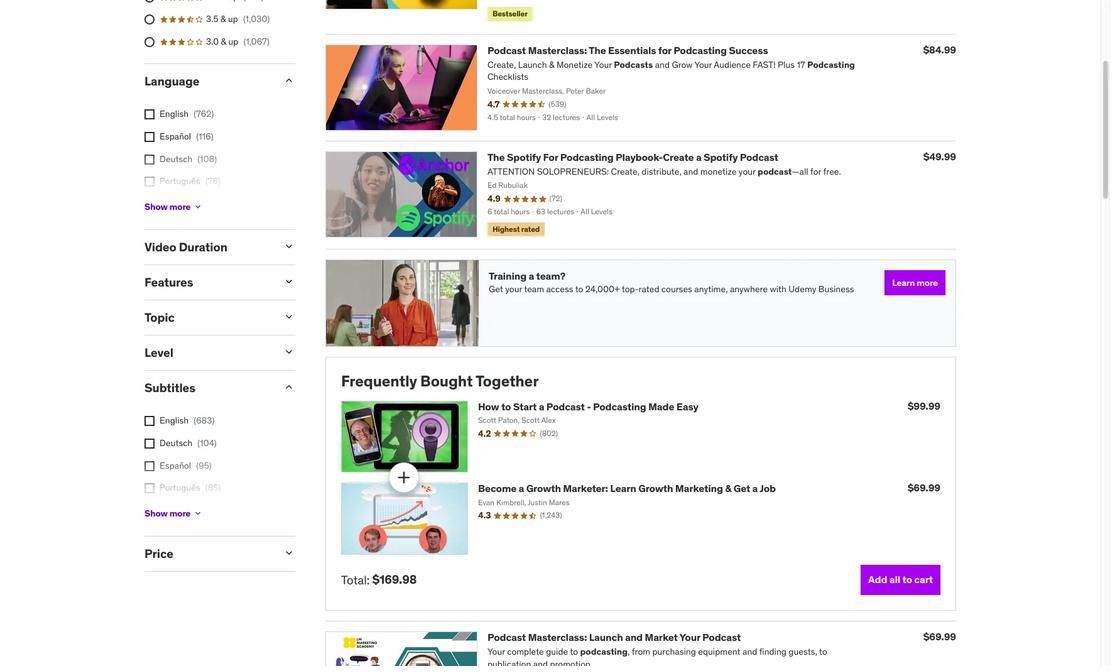 Task type: describe. For each thing, give the bounding box(es) containing it.
0 vertical spatial learn
[[892, 277, 915, 288]]

show more button for subtitles
[[145, 501, 203, 526]]

masterclass: for launch
[[528, 631, 587, 643]]

how to start a podcast - podcasting made easy scott paton, scott alex
[[478, 400, 699, 425]]

4.2
[[478, 428, 491, 439]]

to inside training a team? get your team access to 24,000+ top-rated courses anytime, anywhere with udemy business
[[575, 283, 583, 295]]

how
[[478, 400, 499, 413]]

all
[[890, 573, 901, 586]]

podcast masterclass: the essentials for podcasting success
[[488, 44, 768, 56]]

subtitles
[[145, 380, 195, 395]]

mares
[[549, 497, 570, 507]]

1 vertical spatial the
[[488, 151, 505, 163]]

level
[[145, 345, 173, 360]]

video duration button
[[145, 240, 273, 255]]

1 growth from the left
[[526, 482, 561, 495]]

(1,243)
[[540, 511, 562, 520]]

add
[[869, 573, 888, 586]]

small image for features
[[283, 275, 295, 288]]

udemy
[[789, 283, 817, 295]]

$169.98
[[372, 572, 417, 587]]

$49.99
[[924, 150, 956, 162]]

a right create
[[696, 151, 702, 163]]

4.3
[[478, 510, 491, 521]]

together
[[476, 371, 539, 391]]

marketer:
[[563, 482, 608, 495]]

show for subtitles
[[145, 508, 168, 519]]

small image for language
[[283, 74, 295, 86]]

made
[[649, 400, 674, 413]]

1 vertical spatial $69.99
[[924, 630, 956, 643]]

essentials
[[608, 44, 656, 56]]

bought
[[420, 371, 473, 391]]

video duration
[[145, 240, 227, 255]]

2 growth from the left
[[639, 482, 673, 495]]

language button
[[145, 73, 273, 88]]

deutsch (104)
[[160, 437, 217, 449]]

access
[[546, 283, 573, 295]]

training a team? get your team access to 24,000+ top-rated courses anytime, anywhere with udemy business
[[489, 270, 854, 295]]

create
[[663, 151, 694, 163]]

xsmall image down português (76)
[[193, 202, 203, 212]]

(802)
[[540, 429, 558, 438]]

& inside become a growth marketer: learn growth marketing & get a job evan kimbrell, justin mares
[[725, 482, 732, 495]]

small image for price
[[283, 547, 295, 559]]

1 scott from the left
[[478, 415, 496, 425]]

xsmall image for deutsch (108)
[[145, 154, 155, 164]]

xsmall image for english (683)
[[145, 416, 155, 426]]

features button
[[145, 275, 273, 290]]

price
[[145, 546, 173, 561]]

masterclass: for the
[[528, 44, 587, 56]]

justin
[[528, 497, 547, 507]]

3.5
[[206, 13, 218, 25]]

courses
[[662, 283, 692, 295]]

add all to cart
[[869, 573, 933, 586]]

get inside training a team? get your team access to 24,000+ top-rated courses anytime, anywhere with udemy business
[[489, 283, 503, 295]]

more inside learn more link
[[917, 277, 938, 288]]

paton,
[[498, 415, 520, 425]]

a inside how to start a podcast - podcasting made easy scott paton, scott alex
[[539, 400, 544, 413]]

(116)
[[196, 131, 213, 142]]

3.5 & up (1,030)
[[206, 13, 270, 25]]

level button
[[145, 345, 273, 360]]

more for subtitles
[[169, 508, 191, 519]]

xsmall image down português (85)
[[193, 509, 203, 519]]

(76)
[[205, 175, 220, 187]]

english for language
[[160, 108, 189, 120]]

total:
[[341, 572, 370, 587]]

topic
[[145, 310, 175, 325]]

español (95)
[[160, 460, 212, 471]]

team
[[524, 283, 544, 295]]

start
[[513, 400, 537, 413]]

training
[[489, 270, 527, 282]]

0 vertical spatial podcasting
[[674, 44, 727, 56]]

for
[[543, 151, 558, 163]]

português (85)
[[160, 482, 221, 493]]

anywhere
[[730, 283, 768, 295]]

español for español (116)
[[160, 131, 191, 142]]

easy
[[677, 400, 699, 413]]

show more for language
[[145, 201, 191, 212]]

price button
[[145, 546, 273, 561]]

español (116)
[[160, 131, 213, 142]]

(95)
[[196, 460, 212, 471]]

português (76)
[[160, 175, 220, 187]]

topic button
[[145, 310, 273, 325]]

3.0
[[206, 36, 219, 47]]

small image for topic
[[283, 310, 295, 323]]

the spotify for podcasting playbook-create a spotify podcast link
[[488, 151, 778, 163]]

how to start a podcast - podcasting made easy link
[[478, 400, 699, 413]]

to inside how to start a podcast - podcasting made easy scott paton, scott alex
[[501, 400, 511, 413]]

video
[[145, 240, 176, 255]]

marketing
[[675, 482, 723, 495]]

français for language
[[160, 198, 193, 209]]

français for subtitles
[[160, 504, 193, 516]]

to inside button
[[903, 573, 912, 586]]

get inside become a growth marketer: learn growth marketing & get a job evan kimbrell, justin mares
[[734, 482, 750, 495]]

your
[[680, 631, 700, 643]]



Task type: locate. For each thing, give the bounding box(es) containing it.
xsmall image for english (762)
[[145, 110, 155, 120]]

cart
[[915, 573, 933, 586]]

total: $169.98
[[341, 572, 417, 587]]

1 masterclass: from the top
[[528, 44, 587, 56]]

0 vertical spatial english
[[160, 108, 189, 120]]

2 spotify from the left
[[704, 151, 738, 163]]

& for 3.5
[[221, 13, 226, 25]]

deutsch (108)
[[160, 153, 217, 164]]

português for subtitles
[[160, 482, 200, 493]]

español down english (762)
[[160, 131, 191, 142]]

podcasting right the for
[[674, 44, 727, 56]]

deutsch down español (116)
[[160, 153, 192, 164]]

1 small image from the top
[[283, 240, 295, 253]]

français down português (76)
[[160, 198, 193, 209]]

up for 3.5 & up
[[228, 13, 238, 25]]

spotify
[[507, 151, 541, 163], [704, 151, 738, 163]]

up for 3.0 & up
[[228, 36, 238, 47]]

to right all
[[903, 573, 912, 586]]

deutsch for deutsch (104)
[[160, 437, 192, 449]]

(104)
[[198, 437, 217, 449]]

0 vertical spatial &
[[221, 13, 226, 25]]

market
[[645, 631, 678, 643]]

alex
[[541, 415, 556, 425]]

to right "access"
[[575, 283, 583, 295]]

scott up 4.2
[[478, 415, 496, 425]]

0 horizontal spatial growth
[[526, 482, 561, 495]]

3.0 & up (1,067)
[[206, 36, 270, 47]]

job
[[760, 482, 776, 495]]

show more button
[[145, 194, 203, 220], [145, 501, 203, 526]]

podcast masterclass: launch and market your podcast
[[488, 631, 741, 643]]

frequently bought together
[[341, 371, 539, 391]]

podcast
[[488, 44, 526, 56], [740, 151, 778, 163], [547, 400, 585, 413], [488, 631, 526, 643], [703, 631, 741, 643]]

get down training
[[489, 283, 503, 295]]

your
[[505, 283, 522, 295]]

become a growth marketer: learn growth marketing & get a job evan kimbrell, justin mares
[[478, 482, 776, 507]]

podcasting right -
[[593, 400, 646, 413]]

english (683)
[[160, 415, 215, 426]]

0 horizontal spatial to
[[501, 400, 511, 413]]

features
[[145, 275, 193, 290]]

1 vertical spatial português
[[160, 482, 200, 493]]

24,000+
[[586, 283, 620, 295]]

podcasting inside how to start a podcast - podcasting made easy scott paton, scott alex
[[593, 400, 646, 413]]

podcasting right for
[[560, 151, 614, 163]]

0 vertical spatial small image
[[283, 74, 295, 86]]

more for language
[[169, 201, 191, 212]]

2 horizontal spatial to
[[903, 573, 912, 586]]

xsmall image
[[145, 110, 155, 120], [145, 132, 155, 142], [193, 202, 203, 212], [145, 416, 155, 426], [145, 439, 155, 449], [145, 461, 155, 471]]

small image for level
[[283, 345, 295, 358]]

2 small image from the top
[[283, 275, 295, 288]]

more
[[169, 201, 191, 212], [917, 277, 938, 288], [169, 508, 191, 519]]

1 small image from the top
[[283, 74, 295, 86]]

0 vertical spatial $69.99
[[908, 482, 941, 494]]

the spotify for podcasting playbook-create a spotify podcast
[[488, 151, 778, 163]]

3 small image from the top
[[283, 381, 295, 393]]

1 vertical spatial english
[[160, 415, 189, 426]]

2 português from the top
[[160, 482, 200, 493]]

up right 3.0
[[228, 36, 238, 47]]

a up team
[[529, 270, 534, 282]]

english up español (116)
[[160, 108, 189, 120]]

0 vertical spatial the
[[589, 44, 606, 56]]

2 show more button from the top
[[145, 501, 203, 526]]

rated
[[639, 283, 659, 295]]

spotify right create
[[704, 151, 738, 163]]

xsmall image left english (762)
[[145, 110, 155, 120]]

1 horizontal spatial the
[[589, 44, 606, 56]]

$84.99
[[923, 43, 956, 56]]

4 small image from the top
[[283, 547, 295, 559]]

0 vertical spatial español
[[160, 131, 191, 142]]

& for 3.0
[[221, 36, 226, 47]]

xsmall image left português (76)
[[145, 177, 155, 187]]

become a growth marketer: learn growth marketing & get a job link
[[478, 482, 776, 495]]

2 deutsch from the top
[[160, 437, 192, 449]]

1 vertical spatial &
[[221, 36, 226, 47]]

2 vertical spatial &
[[725, 482, 732, 495]]

(762)
[[194, 108, 214, 120]]

español down deutsch (104)
[[160, 460, 191, 471]]

frequently
[[341, 371, 417, 391]]

0 horizontal spatial scott
[[478, 415, 496, 425]]

playbook-
[[616, 151, 663, 163]]

the
[[589, 44, 606, 56], [488, 151, 505, 163]]

1 up from the top
[[228, 13, 238, 25]]

subtitles button
[[145, 380, 273, 395]]

0 vertical spatial show
[[145, 201, 168, 212]]

-
[[587, 400, 591, 413]]

2 vertical spatial podcasting
[[593, 400, 646, 413]]

2 scott from the left
[[522, 415, 540, 425]]

deutsch up español (95)
[[160, 437, 192, 449]]

2 english from the top
[[160, 415, 189, 426]]

growth left marketing
[[639, 482, 673, 495]]

growth
[[526, 482, 561, 495], [639, 482, 673, 495]]

english up deutsch (104)
[[160, 415, 189, 426]]

português down español (95)
[[160, 482, 200, 493]]

the left essentials
[[589, 44, 606, 56]]

xsmall image left português (85)
[[145, 483, 155, 493]]

xsmall image for español (116)
[[145, 132, 155, 142]]

0 vertical spatial show more
[[145, 201, 191, 212]]

0 vertical spatial français
[[160, 198, 193, 209]]

0 vertical spatial português
[[160, 175, 200, 187]]

2 vertical spatial small image
[[283, 345, 295, 358]]

2 français from the top
[[160, 504, 193, 516]]

learn more
[[892, 277, 938, 288]]

growth up justin
[[526, 482, 561, 495]]

2 español from the top
[[160, 460, 191, 471]]

1 français from the top
[[160, 198, 193, 209]]

(1,067)
[[243, 36, 270, 47]]

&
[[221, 13, 226, 25], [221, 36, 226, 47], [725, 482, 732, 495]]

duration
[[179, 240, 227, 255]]

0 vertical spatial show more button
[[145, 194, 203, 220]]

português for language
[[160, 175, 200, 187]]

0 vertical spatial masterclass:
[[528, 44, 587, 56]]

small image for video duration
[[283, 240, 295, 253]]

xsmall image left deutsch (108)
[[145, 154, 155, 164]]

language
[[145, 73, 199, 88]]

1 english from the top
[[160, 108, 189, 120]]

a inside training a team? get your team access to 24,000+ top-rated courses anytime, anywhere with udemy business
[[529, 270, 534, 282]]

podcast masterclass: the essentials for podcasting success link
[[488, 44, 768, 56]]

1 vertical spatial show more button
[[145, 501, 203, 526]]

1 vertical spatial to
[[501, 400, 511, 413]]

learn inside become a growth marketer: learn growth marketing & get a job evan kimbrell, justin mares
[[610, 482, 636, 495]]

1 vertical spatial français
[[160, 504, 193, 516]]

1 vertical spatial show
[[145, 508, 168, 519]]

evan
[[478, 497, 495, 507]]

english (762)
[[160, 108, 214, 120]]

small image
[[283, 240, 295, 253], [283, 310, 295, 323], [283, 381, 295, 393], [283, 547, 295, 559]]

0 vertical spatial up
[[228, 13, 238, 25]]

0 horizontal spatial learn
[[610, 482, 636, 495]]

1 show from the top
[[145, 201, 168, 212]]

& right 3.5
[[221, 13, 226, 25]]

1 horizontal spatial learn
[[892, 277, 915, 288]]

3 small image from the top
[[283, 345, 295, 358]]

1 vertical spatial up
[[228, 36, 238, 47]]

0 horizontal spatial spotify
[[507, 151, 541, 163]]

xsmall image for português (85)
[[145, 483, 155, 493]]

0 vertical spatial get
[[489, 283, 503, 295]]

xsmall image left deutsch (104)
[[145, 439, 155, 449]]

802 reviews element
[[540, 429, 558, 439]]

(1,030)
[[243, 13, 270, 25]]

masterclass:
[[528, 44, 587, 56], [528, 631, 587, 643]]

show for language
[[145, 201, 168, 212]]

deutsch for deutsch (108)
[[160, 153, 192, 164]]

small image for subtitles
[[283, 381, 295, 393]]

& right 3.0
[[221, 36, 226, 47]]

& right marketing
[[725, 482, 732, 495]]

2 show from the top
[[145, 508, 168, 519]]

get left job on the bottom
[[734, 482, 750, 495]]

team?
[[536, 270, 566, 282]]

1 português from the top
[[160, 175, 200, 187]]

learn more link
[[885, 270, 946, 295]]

español
[[160, 131, 191, 142], [160, 460, 191, 471]]

to up paton,
[[501, 400, 511, 413]]

show more button down português (76)
[[145, 194, 203, 220]]

1 vertical spatial masterclass:
[[528, 631, 587, 643]]

2 vertical spatial more
[[169, 508, 191, 519]]

scott
[[478, 415, 496, 425], [522, 415, 540, 425]]

xsmall image left español (116)
[[145, 132, 155, 142]]

français down português (85)
[[160, 504, 193, 516]]

$69.99
[[908, 482, 941, 494], [924, 630, 956, 643]]

anytime,
[[695, 283, 728, 295]]

with
[[770, 283, 787, 295]]

1 show more button from the top
[[145, 194, 203, 220]]

for
[[658, 44, 672, 56]]

xsmall image left español (95)
[[145, 461, 155, 471]]

launch
[[589, 631, 623, 643]]

1 vertical spatial more
[[917, 277, 938, 288]]

a left job on the bottom
[[753, 482, 758, 495]]

0 vertical spatial more
[[169, 201, 191, 212]]

1243 reviews element
[[540, 511, 562, 521]]

show up video
[[145, 201, 168, 212]]

xsmall image
[[145, 154, 155, 164], [145, 177, 155, 187], [145, 483, 155, 493], [193, 509, 203, 519]]

1 vertical spatial small image
[[283, 275, 295, 288]]

1 vertical spatial get
[[734, 482, 750, 495]]

1 horizontal spatial growth
[[639, 482, 673, 495]]

the left for
[[488, 151, 505, 163]]

1 deutsch from the top
[[160, 153, 192, 164]]

0 vertical spatial to
[[575, 283, 583, 295]]

español for español (95)
[[160, 460, 191, 471]]

show more for subtitles
[[145, 508, 191, 519]]

1 horizontal spatial scott
[[522, 415, 540, 425]]

a up alex
[[539, 400, 544, 413]]

to
[[575, 283, 583, 295], [501, 400, 511, 413], [903, 573, 912, 586]]

learn
[[892, 277, 915, 288], [610, 482, 636, 495]]

and
[[625, 631, 643, 643]]

spotify left for
[[507, 151, 541, 163]]

deutsch
[[160, 153, 192, 164], [160, 437, 192, 449]]

português down deutsch (108)
[[160, 175, 200, 187]]

up right 3.5
[[228, 13, 238, 25]]

english for subtitles
[[160, 415, 189, 426]]

xsmall image for deutsch (104)
[[145, 439, 155, 449]]

show more
[[145, 201, 191, 212], [145, 508, 191, 519]]

1 vertical spatial podcasting
[[560, 151, 614, 163]]

1 español from the top
[[160, 131, 191, 142]]

(108)
[[198, 153, 217, 164]]

english
[[160, 108, 189, 120], [160, 415, 189, 426]]

0 vertical spatial deutsch
[[160, 153, 192, 164]]

1 show more from the top
[[145, 201, 191, 212]]

0 horizontal spatial the
[[488, 151, 505, 163]]

1 horizontal spatial to
[[575, 283, 583, 295]]

podcast masterclass: launch and market your podcast link
[[488, 631, 741, 643]]

1 horizontal spatial get
[[734, 482, 750, 495]]

0 horizontal spatial get
[[489, 283, 503, 295]]

1 spotify from the left
[[507, 151, 541, 163]]

show more button for language
[[145, 194, 203, 220]]

xsmall image for português (76)
[[145, 177, 155, 187]]

a up kimbrell,
[[519, 482, 524, 495]]

show more down português (76)
[[145, 201, 191, 212]]

xsmall image left english (683)
[[145, 416, 155, 426]]

1 horizontal spatial spotify
[[704, 151, 738, 163]]

success
[[729, 44, 768, 56]]

show
[[145, 201, 168, 212], [145, 508, 168, 519]]

business
[[819, 283, 854, 295]]

small image
[[283, 74, 295, 86], [283, 275, 295, 288], [283, 345, 295, 358]]

1 vertical spatial deutsch
[[160, 437, 192, 449]]

2 masterclass: from the top
[[528, 631, 587, 643]]

2 up from the top
[[228, 36, 238, 47]]

1 vertical spatial show more
[[145, 508, 191, 519]]

scott down start
[[522, 415, 540, 425]]

a
[[696, 151, 702, 163], [529, 270, 534, 282], [539, 400, 544, 413], [519, 482, 524, 495], [753, 482, 758, 495]]

2 show more from the top
[[145, 508, 191, 519]]

up
[[228, 13, 238, 25], [228, 36, 238, 47]]

1 vertical spatial learn
[[610, 482, 636, 495]]

(85)
[[205, 482, 221, 493]]

show up price
[[145, 508, 168, 519]]

xsmall image for español (95)
[[145, 461, 155, 471]]

2 vertical spatial to
[[903, 573, 912, 586]]

2 small image from the top
[[283, 310, 295, 323]]

show more button down português (85)
[[145, 501, 203, 526]]

1 vertical spatial español
[[160, 460, 191, 471]]

podcast inside how to start a podcast - podcasting made easy scott paton, scott alex
[[547, 400, 585, 413]]

show more down português (85)
[[145, 508, 191, 519]]



Task type: vqa. For each thing, say whether or not it's contained in the screenshot.


